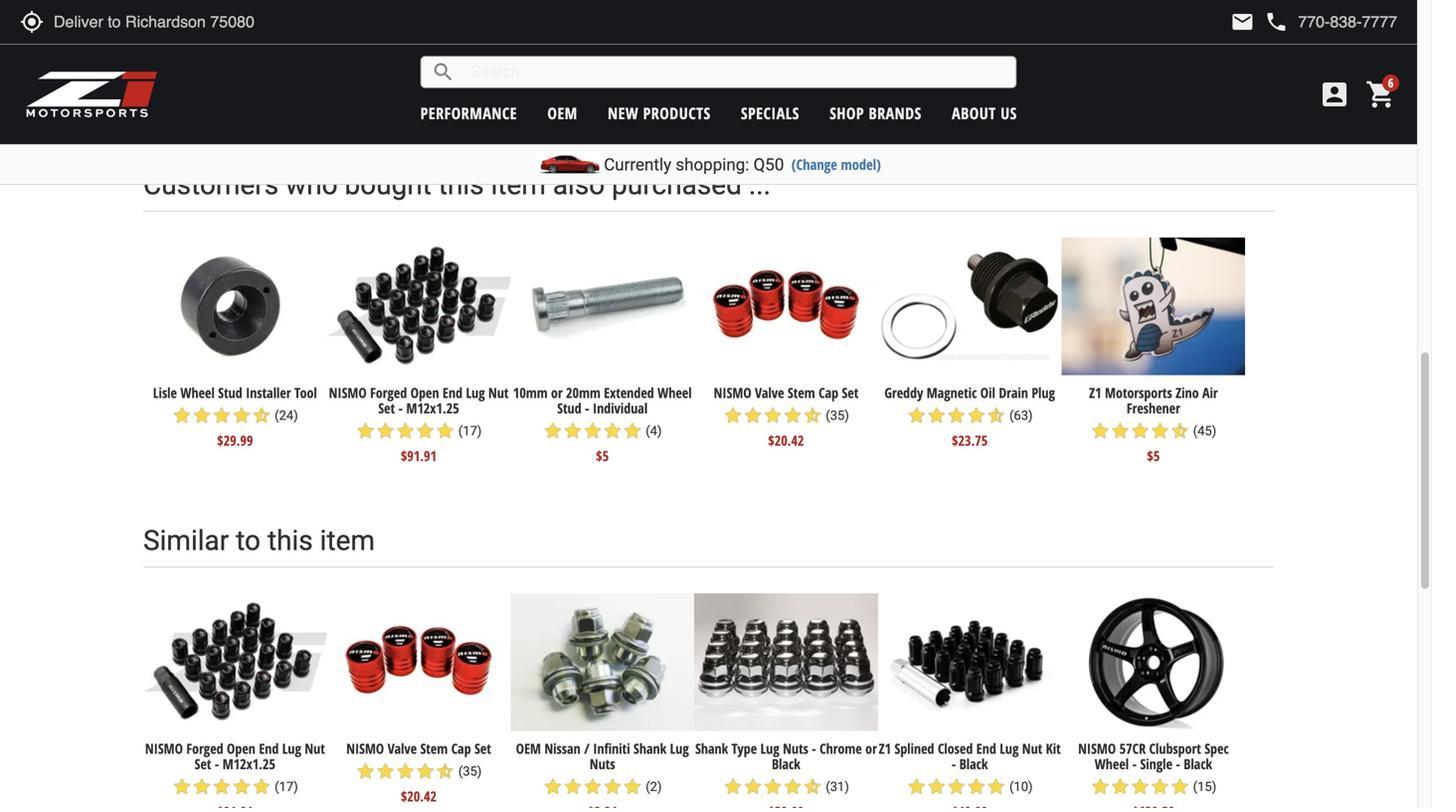 Task type: vqa. For each thing, say whether or not it's contained in the screenshot.
the '209'
no



Task type: describe. For each thing, give the bounding box(es) containing it.
specials link
[[741, 102, 799, 124]]

shank inside the shank type lug nuts - chrome or black star star star star star_half (31)
[[695, 740, 728, 758]]

lug inside nismo forged open end single lug nut - m12x1.25
[[359, 34, 378, 53]]

star_half inside lisle wheel stud installer tool star star star star star_half (24) $29.99
[[252, 406, 271, 426]]

(17) for nismo forged open end lug nut set - m12x1.25 star star star star star (17)
[[275, 780, 298, 795]]

lug inside the shank type lug nuts - chrome or black star star star star star_half (31)
[[760, 740, 779, 758]]

nut for z1 splined closed end lug nut kit - black star star star star star (10)
[[1022, 740, 1042, 758]]

nissan
[[544, 740, 581, 758]]

type
[[732, 740, 757, 758]]

to
[[236, 525, 261, 558]]

customers
[[143, 169, 279, 201]]

forged for nismo forged open end single lug nut - m12x1.25
[[222, 34, 259, 53]]

1 horizontal spatial item
[[491, 169, 546, 201]]

greddy
[[885, 384, 923, 402]]

nut inside nismo forged open end single lug nut - m12x1.25
[[382, 34, 402, 53]]

performance link
[[420, 102, 517, 124]]

0 horizontal spatial item
[[320, 525, 375, 558]]

nismo forged open end lug nut set - m12x1.25 star star star star star (17) $91.91
[[329, 384, 509, 465]]

end for nismo forged open end lug nut set - m12x1.25 star star star star star $91.91
[[602, 34, 622, 53]]

star_half inside greddy magnetic oil drain plug star star star star star_half (63) $23.75
[[986, 406, 1006, 426]]

similar
[[143, 525, 229, 558]]

or inside 10mm or 20mm extended wheel stud - individual star star star star star (4) $5
[[551, 384, 563, 402]]

1 horizontal spatial this
[[438, 169, 484, 201]]

- for nismo forged open end lug nut set - m12x1.25 star star star star star (17)
[[215, 755, 219, 774]]

similar to this item
[[143, 525, 375, 558]]

bought
[[345, 169, 432, 201]]

forged for nismo forged open end lug nut set - m12x1.25 star star star star star (17)
[[186, 740, 223, 758]]

set for nismo forged open end lug nut set - m12x1.25 star star star star star (17)
[[195, 755, 211, 774]]

0 vertical spatial $20.42
[[768, 431, 804, 450]]

m12x1.25 for nismo forged open end lug nut set - m12x1.25 star star star star star (17) $91.91
[[406, 399, 459, 418]]

phone
[[1264, 10, 1288, 34]]

(63)
[[1009, 408, 1033, 423]]

open for nismo forged open end single lug nut - m12x1.25
[[263, 34, 291, 53]]

z1 splined closed end lug nut kit - black star star star star star (10)
[[879, 740, 1061, 797]]

about us link
[[952, 102, 1017, 124]]

nismo forged open end lug nut set - m12x1.25 star star star star star $91.91
[[489, 34, 696, 111]]

end for nismo forged open end single lug nut - m12x1.25
[[295, 34, 315, 53]]

currently shopping: q50 (change model)
[[604, 155, 881, 175]]

oem link
[[547, 102, 578, 124]]

oil
[[980, 384, 995, 402]]

clubsport
[[1149, 740, 1201, 758]]

$29.99
[[217, 431, 253, 450]]

new products link
[[608, 102, 711, 124]]

star_half inside the shank type lug nuts - chrome or black star star star star star_half (31)
[[803, 777, 822, 797]]

kit
[[1046, 740, 1061, 758]]

mail link
[[1231, 10, 1254, 34]]

lug inside nismo forged open end lug nut set - m12x1.25 star star star star star (17)
[[282, 740, 301, 758]]

phone link
[[1264, 10, 1397, 34]]

/
[[584, 740, 590, 758]]

new
[[608, 102, 639, 124]]

(24)
[[275, 408, 298, 423]]

(31)
[[826, 780, 849, 795]]

air
[[1202, 384, 1218, 402]]

tool
[[294, 384, 317, 402]]

installer
[[246, 384, 291, 402]]

(change model) link
[[791, 155, 881, 174]]

black for z1 splined closed end lug nut kit - black star star star star star (10)
[[959, 755, 988, 774]]

Search search field
[[455, 57, 1016, 87]]

10mm or 20mm extended wheel stud - individual star star star star star (4) $5
[[513, 384, 692, 465]]

brands
[[869, 102, 922, 124]]

search
[[431, 60, 455, 84]]

lug inside nismo forged open end lug nut set - m12x1.25 star star star star star (17) $91.91
[[466, 384, 485, 402]]

nismo forged open end single lug nut - m12x1.25
[[181, 34, 410, 69]]

extended
[[604, 384, 654, 402]]

shopping_cart link
[[1360, 79, 1397, 110]]

m12x1.25 for nismo forged open end single lug nut - m12x1.25
[[269, 50, 322, 69]]

single
[[1140, 755, 1172, 774]]

1 vertical spatial stem
[[420, 740, 448, 758]]

mail
[[1231, 10, 1254, 34]]

nismo inside nismo forged open end single lug nut - m12x1.25
[[181, 34, 219, 53]]

products
[[643, 102, 711, 124]]

nismo 57cr clubsport spec wheel - single - black star star star star star (15)
[[1078, 740, 1229, 797]]

black for nismo 57cr clubsport spec wheel - single - black star star star star star (15)
[[1184, 755, 1212, 774]]

greddy magnetic oil drain plug star star star star star_half (63) $23.75
[[885, 384, 1055, 450]]

model)
[[841, 155, 881, 174]]

lug inside z1 splined closed end lug nut kit - black star star star star star (10)
[[1000, 740, 1019, 758]]

set for nismo forged open end lug nut set - m12x1.25 star star star star star $91.91
[[672, 34, 688, 53]]

nismo inside nismo forged open end lug nut set - m12x1.25 star star star star star (17) $91.91
[[329, 384, 367, 402]]

- for nismo 57cr clubsport spec wheel - single - black star star star star star (15)
[[1176, 755, 1180, 774]]

(17) for nismo forged open end lug nut set - m12x1.25 star star star star star (17) $91.91
[[458, 424, 482, 439]]

purchased
[[612, 169, 742, 201]]

(2)
[[646, 780, 662, 795]]

nismo inside nismo 57cr clubsport spec wheel - single - black star star star star star (15)
[[1078, 740, 1116, 758]]

currently
[[604, 155, 671, 175]]

m12x1.25 for nismo forged open end lug nut set - m12x1.25 star star star star star (17)
[[223, 755, 275, 774]]

spec
[[1205, 740, 1229, 758]]

z1 for star
[[1089, 384, 1101, 402]]

my_location
[[20, 10, 44, 34]]

single
[[318, 34, 356, 53]]

nut for nismo forged open end lug nut set - m12x1.25 star star star star star $91.91
[[648, 34, 668, 53]]

shank type lug nuts - chrome or black star star star star star_half (31)
[[695, 740, 877, 797]]

shop brands
[[830, 102, 922, 124]]

freshener
[[1127, 399, 1180, 418]]

(45)
[[1193, 424, 1216, 439]]

10mm
[[513, 384, 548, 402]]

$5 inside 10mm or 20mm extended wheel stud - individual star star star star star (4) $5
[[596, 446, 609, 465]]

1 horizontal spatial cap
[[819, 384, 838, 402]]

end for nismo forged open end lug nut set - m12x1.25 star star star star star (17)
[[259, 740, 279, 758]]

- for z1 splined closed end lug nut kit - black star star star star star (10)
[[952, 755, 956, 774]]

shopping:
[[676, 155, 749, 175]]

1 horizontal spatial valve
[[755, 384, 784, 402]]



Task type: locate. For each thing, give the bounding box(es) containing it.
2 horizontal spatial wheel
[[1095, 755, 1129, 774]]

0 horizontal spatial black
[[772, 755, 800, 774]]

lisle
[[153, 384, 177, 402]]

drain
[[999, 384, 1028, 402]]

wheel for star
[[658, 384, 692, 402]]

1 vertical spatial z1
[[879, 740, 891, 758]]

$91.91 inside nismo forged open end lug nut set - m12x1.25 star star star star star (17) $91.91
[[401, 446, 437, 465]]

new products
[[608, 102, 711, 124]]

about
[[952, 102, 996, 124]]

closed
[[938, 740, 973, 758]]

1 shank from the left
[[634, 740, 666, 758]]

1 vertical spatial (17)
[[275, 780, 298, 795]]

individual
[[593, 399, 648, 418]]

$23.75
[[952, 431, 988, 450]]

nut inside z1 splined closed end lug nut kit - black star star star star star (10)
[[1022, 740, 1042, 758]]

magnetic
[[927, 384, 977, 402]]

$91.91 inside nismo forged open end lug nut set - m12x1.25 star star star star star $91.91
[[577, 92, 613, 111]]

open inside nismo forged open end lug nut set - m12x1.25 star star star star star $91.91
[[570, 34, 599, 53]]

z1 inside z1 motorsports zino air freshener star star star star star_half (45) $5
[[1089, 384, 1101, 402]]

end inside nismo forged open end lug nut set - m12x1.25 star star star star star (17) $91.91
[[443, 384, 462, 402]]

q50
[[753, 155, 784, 175]]

who
[[286, 169, 338, 201]]

nut for nismo forged open end lug nut set - m12x1.25 star star star star star (17)
[[305, 740, 325, 758]]

black up "(15)" in the bottom of the page
[[1184, 755, 1212, 774]]

zino
[[1176, 384, 1199, 402]]

m12x1.25 inside nismo forged open end lug nut set - m12x1.25 star star star star star (17) $91.91
[[406, 399, 459, 418]]

stud inside 10mm or 20mm extended wheel stud - individual star star star star star (4) $5
[[557, 399, 581, 418]]

1 horizontal spatial wheel
[[658, 384, 692, 402]]

nismo inside nismo forged open end lug nut set - m12x1.25 star star star star star (17)
[[145, 740, 183, 758]]

nismo inside nismo forged open end lug nut set - m12x1.25 star star star star star $91.91
[[489, 34, 526, 53]]

set inside nismo forged open end lug nut set - m12x1.25 star star star star star $91.91
[[672, 34, 688, 53]]

or
[[551, 384, 563, 402], [865, 740, 877, 758]]

$5
[[596, 446, 609, 465], [1147, 446, 1160, 465]]

1 vertical spatial $91.91
[[401, 446, 437, 465]]

1 horizontal spatial oem
[[547, 102, 578, 124]]

1 horizontal spatial nismo valve stem cap set star star star star star_half (35) $20.42
[[714, 384, 859, 450]]

$91.91
[[577, 92, 613, 111], [401, 446, 437, 465]]

nut inside nismo forged open end lug nut set - m12x1.25 star star star star star (17)
[[305, 740, 325, 758]]

star
[[529, 67, 549, 87], [549, 67, 569, 87], [569, 67, 589, 87], [589, 67, 609, 87], [609, 67, 629, 87], [172, 406, 192, 426], [192, 406, 212, 426], [212, 406, 232, 426], [232, 406, 252, 426], [723, 406, 743, 426], [743, 406, 763, 426], [763, 406, 783, 426], [783, 406, 803, 426], [907, 406, 927, 426], [927, 406, 946, 426], [946, 406, 966, 426], [966, 406, 986, 426], [356, 421, 376, 441], [376, 421, 395, 441], [395, 421, 415, 441], [415, 421, 435, 441], [435, 421, 455, 441], [543, 421, 563, 441], [563, 421, 583, 441], [583, 421, 603, 441], [603, 421, 623, 441], [623, 421, 642, 441], [1090, 421, 1110, 441], [1110, 421, 1130, 441], [1130, 421, 1150, 441], [1150, 421, 1170, 441], [356, 762, 376, 782], [376, 762, 395, 782], [395, 762, 415, 782], [415, 762, 435, 782], [172, 777, 192, 797], [192, 777, 212, 797], [212, 777, 232, 797], [232, 777, 252, 797], [252, 777, 271, 797], [543, 777, 563, 797], [563, 777, 583, 797], [583, 777, 603, 797], [603, 777, 623, 797], [623, 777, 642, 797], [723, 777, 743, 797], [743, 777, 763, 797], [763, 777, 783, 797], [783, 777, 803, 797], [907, 777, 927, 797], [927, 777, 947, 797], [947, 777, 966, 797], [966, 777, 986, 797], [986, 777, 1006, 797], [1090, 777, 1110, 797], [1110, 777, 1130, 797], [1130, 777, 1150, 797], [1150, 777, 1170, 797], [1170, 777, 1190, 797]]

1 horizontal spatial z1
[[1089, 384, 1101, 402]]

m12x1.25
[[269, 50, 322, 69], [566, 50, 619, 69], [406, 399, 459, 418], [223, 755, 275, 774]]

oem nissan / infiniti shank lug nuts star star star star star (2)
[[516, 740, 689, 797]]

item right to
[[320, 525, 375, 558]]

0 vertical spatial (35)
[[826, 408, 849, 423]]

oem for oem nissan / infiniti shank lug nuts star star star star star (2)
[[516, 740, 541, 758]]

3 black from the left
[[1184, 755, 1212, 774]]

item
[[491, 169, 546, 201], [320, 525, 375, 558]]

1 horizontal spatial stud
[[557, 399, 581, 418]]

nuts inside the shank type lug nuts - chrome or black star star star star star_half (31)
[[783, 740, 808, 758]]

0 horizontal spatial oem
[[516, 740, 541, 758]]

shop brands link
[[830, 102, 922, 124]]

open inside nismo forged open end lug nut set - m12x1.25 star star star star star (17) $91.91
[[410, 384, 439, 402]]

cap
[[819, 384, 838, 402], [451, 740, 471, 758]]

account_box link
[[1314, 79, 1355, 110]]

black inside the shank type lug nuts - chrome or black star star star star star_half (31)
[[772, 755, 800, 774]]

1 horizontal spatial $20.42
[[768, 431, 804, 450]]

1 horizontal spatial (35)
[[826, 408, 849, 423]]

1 vertical spatial or
[[865, 740, 877, 758]]

black inside z1 splined closed end lug nut kit - black star star star star star (10)
[[959, 755, 988, 774]]

shank inside oem nissan / infiniti shank lug nuts star star star star star (2)
[[634, 740, 666, 758]]

1 vertical spatial (35)
[[458, 764, 482, 779]]

forged inside nismo forged open end single lug nut - m12x1.25
[[222, 34, 259, 53]]

stud inside lisle wheel stud installer tool star star star star star_half (24) $29.99
[[218, 384, 242, 402]]

stud
[[218, 384, 242, 402], [557, 399, 581, 418]]

2 $5 from the left
[[1147, 446, 1160, 465]]

1 horizontal spatial black
[[959, 755, 988, 774]]

- inside nismo forged open end lug nut set - m12x1.25 star star star star star (17)
[[215, 755, 219, 774]]

lisle wheel stud installer tool star star star star star_half (24) $29.99
[[153, 384, 317, 450]]

wheel right lisle
[[180, 384, 215, 402]]

(change
[[791, 155, 837, 174]]

- inside the shank type lug nuts - chrome or black star star star star star_half (31)
[[812, 740, 816, 758]]

1 horizontal spatial $5
[[1147, 446, 1160, 465]]

black right splined
[[959, 755, 988, 774]]

0 horizontal spatial cap
[[451, 740, 471, 758]]

0 vertical spatial z1
[[1089, 384, 1101, 402]]

0 horizontal spatial $91.91
[[401, 446, 437, 465]]

(17) inside nismo forged open end lug nut set - m12x1.25 star star star star star (17)
[[275, 780, 298, 795]]

$5 down freshener
[[1147, 446, 1160, 465]]

0 horizontal spatial shank
[[634, 740, 666, 758]]

1 horizontal spatial or
[[865, 740, 877, 758]]

or right 10mm
[[551, 384, 563, 402]]

set inside nismo forged open end lug nut set - m12x1.25 star star star star star (17) $91.91
[[378, 399, 395, 418]]

infiniti
[[593, 740, 630, 758]]

1 vertical spatial valve
[[388, 740, 417, 758]]

nuts inside oem nissan / infiniti shank lug nuts star star star star star (2)
[[590, 755, 615, 774]]

nuts right /
[[590, 755, 615, 774]]

item left also
[[491, 169, 546, 201]]

this
[[438, 169, 484, 201], [267, 525, 313, 558]]

1 vertical spatial $20.42
[[401, 787, 437, 806]]

m12x1.25 for nismo forged open end lug nut set - m12x1.25 star star star star star $91.91
[[566, 50, 619, 69]]

z1
[[1089, 384, 1101, 402], [879, 740, 891, 758]]

1 vertical spatial oem
[[516, 740, 541, 758]]

(35)
[[826, 408, 849, 423], [458, 764, 482, 779]]

(15)
[[1193, 780, 1216, 795]]

end for z1 splined closed end lug nut kit - black star star star star star (10)
[[976, 740, 996, 758]]

z1 motorsports logo image
[[25, 70, 159, 119]]

oem inside oem nissan / infiniti shank lug nuts star star star star star (2)
[[516, 740, 541, 758]]

this right to
[[267, 525, 313, 558]]

nuts left chrome
[[783, 740, 808, 758]]

account_box
[[1319, 79, 1350, 110]]

- for nismo forged open end lug nut set - m12x1.25 star star star star star $91.91
[[692, 34, 696, 53]]

z1 motorsports zino air freshener star star star star star_half (45) $5
[[1089, 384, 1218, 465]]

2 shank from the left
[[695, 740, 728, 758]]

2 horizontal spatial black
[[1184, 755, 1212, 774]]

- inside nismo forged open end lug nut set - m12x1.25 star star star star star $91.91
[[692, 34, 696, 53]]

plug
[[1032, 384, 1055, 402]]

(10)
[[1009, 780, 1033, 795]]

0 horizontal spatial stud
[[218, 384, 242, 402]]

wheel left single
[[1095, 755, 1129, 774]]

1 black from the left
[[772, 755, 800, 774]]

20mm
[[566, 384, 600, 402]]

forged inside nismo forged open end lug nut set - m12x1.25 star star star star star $91.91
[[530, 34, 567, 53]]

0 horizontal spatial valve
[[388, 740, 417, 758]]

shank left type
[[695, 740, 728, 758]]

0 horizontal spatial this
[[267, 525, 313, 558]]

lug
[[359, 34, 378, 53], [626, 34, 645, 53], [466, 384, 485, 402], [282, 740, 301, 758], [670, 740, 689, 758], [760, 740, 779, 758], [1000, 740, 1019, 758]]

forged
[[222, 34, 259, 53], [530, 34, 567, 53], [370, 384, 407, 402], [186, 740, 223, 758]]

- for nismo forged open end lug nut set - m12x1.25 star star star star star (17) $91.91
[[398, 399, 403, 418]]

$5 inside z1 motorsports zino air freshener star star star star star_half (45) $5
[[1147, 446, 1160, 465]]

1 horizontal spatial shank
[[695, 740, 728, 758]]

1 horizontal spatial $91.91
[[577, 92, 613, 111]]

nismo valve stem cap set star star star star star_half (35) $20.42
[[714, 384, 859, 450], [346, 740, 491, 806]]

set for nismo forged open end lug nut set - m12x1.25 star star star star star (17) $91.91
[[378, 399, 395, 418]]

- inside z1 splined closed end lug nut kit - black star star star star star (10)
[[952, 755, 956, 774]]

...
[[749, 169, 771, 201]]

m12x1.25 inside nismo forged open end lug nut set - m12x1.25 star star star star star $91.91
[[566, 50, 619, 69]]

0 horizontal spatial $5
[[596, 446, 609, 465]]

0 vertical spatial stem
[[788, 384, 815, 402]]

lug inside nismo forged open end lug nut set - m12x1.25 star star star star star $91.91
[[626, 34, 645, 53]]

wheel inside nismo 57cr clubsport spec wheel - single - black star star star star star (15)
[[1095, 755, 1129, 774]]

performance
[[420, 102, 517, 124]]

open inside nismo forged open end single lug nut - m12x1.25
[[263, 34, 291, 53]]

0 horizontal spatial $20.42
[[401, 787, 437, 806]]

0 horizontal spatial z1
[[879, 740, 891, 758]]

- inside 10mm or 20mm extended wheel stud - individual star star star star star (4) $5
[[585, 399, 589, 418]]

57cr
[[1119, 740, 1146, 758]]

black
[[772, 755, 800, 774], [959, 755, 988, 774], [1184, 755, 1212, 774]]

nut for nismo forged open end lug nut set - m12x1.25 star star star star star (17) $91.91
[[488, 384, 509, 402]]

0 horizontal spatial (17)
[[275, 780, 298, 795]]

m12x1.25 inside nismo forged open end lug nut set - m12x1.25 star star star star star (17)
[[223, 755, 275, 774]]

z1 inside z1 splined closed end lug nut kit - black star star star star star (10)
[[879, 740, 891, 758]]

(17) inside nismo forged open end lug nut set - m12x1.25 star star star star star (17) $91.91
[[458, 424, 482, 439]]

$20.42
[[768, 431, 804, 450], [401, 787, 437, 806]]

1 horizontal spatial (17)
[[458, 424, 482, 439]]

0 horizontal spatial wheel
[[180, 384, 215, 402]]

motorsports
[[1105, 384, 1172, 402]]

shank up (2)
[[634, 740, 666, 758]]

0 horizontal spatial nuts
[[590, 755, 615, 774]]

m12x1.25 inside nismo forged open end single lug nut - m12x1.25
[[269, 50, 322, 69]]

set
[[672, 34, 688, 53], [842, 384, 859, 402], [378, 399, 395, 418], [474, 740, 491, 758], [195, 755, 211, 774]]

(4)
[[646, 424, 662, 439]]

z1 left splined
[[879, 740, 891, 758]]

end inside nismo forged open end lug nut set - m12x1.25 star star star star star (17)
[[259, 740, 279, 758]]

0 vertical spatial (17)
[[458, 424, 482, 439]]

- for nismo forged open end single lug nut - m12x1.25
[[405, 34, 410, 53]]

z1 left motorsports
[[1089, 384, 1101, 402]]

forged for nismo forged open end lug nut set - m12x1.25 star star star star star (17) $91.91
[[370, 384, 407, 402]]

oem left nissan
[[516, 740, 541, 758]]

oem for oem
[[547, 102, 578, 124]]

specials
[[741, 102, 799, 124]]

1 vertical spatial nismo valve stem cap set star star star star star_half (35) $20.42
[[346, 740, 491, 806]]

0 horizontal spatial stem
[[420, 740, 448, 758]]

0 vertical spatial nismo valve stem cap set star star star star star_half (35) $20.42
[[714, 384, 859, 450]]

open
[[263, 34, 291, 53], [570, 34, 599, 53], [410, 384, 439, 402], [227, 740, 255, 758]]

shopping_cart
[[1365, 79, 1397, 110]]

z1 for -
[[879, 740, 891, 758]]

lug inside oem nissan / infiniti shank lug nuts star star star star star (2)
[[670, 740, 689, 758]]

forged for nismo forged open end lug nut set - m12x1.25 star star star star star $91.91
[[530, 34, 567, 53]]

(17)
[[458, 424, 482, 439], [275, 780, 298, 795]]

oem left new
[[547, 102, 578, 124]]

1 vertical spatial item
[[320, 525, 375, 558]]

open for nismo forged open end lug nut set - m12x1.25 star star star star star (17)
[[227, 740, 255, 758]]

wheel for black
[[1095, 755, 1129, 774]]

nut
[[382, 34, 402, 53], [648, 34, 668, 53], [488, 384, 509, 402], [305, 740, 325, 758], [1022, 740, 1042, 758]]

wheel
[[180, 384, 215, 402], [658, 384, 692, 402], [1095, 755, 1129, 774]]

$5 down the individual at left
[[596, 446, 609, 465]]

nut inside nismo forged open end lug nut set - m12x1.25 star star star star star (17) $91.91
[[488, 384, 509, 402]]

open for nismo forged open end lug nut set - m12x1.25 star star star star star (17) $91.91
[[410, 384, 439, 402]]

or inside the shank type lug nuts - chrome or black star star star star star_half (31)
[[865, 740, 877, 758]]

0 vertical spatial item
[[491, 169, 546, 201]]

customers who bought this item also purchased ...
[[143, 169, 771, 201]]

open for nismo forged open end lug nut set - m12x1.25 star star star star star $91.91
[[570, 34, 599, 53]]

stud left 'installer'
[[218, 384, 242, 402]]

nuts
[[783, 740, 808, 758], [590, 755, 615, 774]]

also
[[553, 169, 605, 201]]

0 horizontal spatial (35)
[[458, 764, 482, 779]]

end for nismo forged open end lug nut set - m12x1.25 star star star star star (17) $91.91
[[443, 384, 462, 402]]

star_half inside z1 motorsports zino air freshener star star star star star_half (45) $5
[[1170, 421, 1190, 441]]

-
[[405, 34, 410, 53], [692, 34, 696, 53], [398, 399, 403, 418], [585, 399, 589, 418], [812, 740, 816, 758], [215, 755, 219, 774], [952, 755, 956, 774], [1132, 755, 1137, 774], [1176, 755, 1180, 774]]

open inside nismo forged open end lug nut set - m12x1.25 star star star star star (17)
[[227, 740, 255, 758]]

wheel inside 10mm or 20mm extended wheel stud - individual star star star star star (4) $5
[[658, 384, 692, 402]]

splined
[[895, 740, 934, 758]]

this down performance "link"
[[438, 169, 484, 201]]

black inside nismo 57cr clubsport spec wheel - single - black star star star star star (15)
[[1184, 755, 1212, 774]]

set inside nismo forged open end lug nut set - m12x1.25 star star star star star (17)
[[195, 755, 211, 774]]

oem
[[547, 102, 578, 124], [516, 740, 541, 758]]

1 vertical spatial cap
[[451, 740, 471, 758]]

0 vertical spatial valve
[[755, 384, 784, 402]]

wheel inside lisle wheel stud installer tool star star star star star_half (24) $29.99
[[180, 384, 215, 402]]

2 black from the left
[[959, 755, 988, 774]]

nut inside nismo forged open end lug nut set - m12x1.25 star star star star star $91.91
[[648, 34, 668, 53]]

0 horizontal spatial nismo valve stem cap set star star star star star_half (35) $20.42
[[346, 740, 491, 806]]

wheel up (4)
[[658, 384, 692, 402]]

0 vertical spatial cap
[[819, 384, 838, 402]]

nismo forged open end lug nut set - m12x1.25 star star star star star (17)
[[145, 740, 325, 797]]

stud right 10mm
[[557, 399, 581, 418]]

end inside nismo forged open end lug nut set - m12x1.25 star star star star star $91.91
[[602, 34, 622, 53]]

0 vertical spatial oem
[[547, 102, 578, 124]]

black right type
[[772, 755, 800, 774]]

0 vertical spatial this
[[438, 169, 484, 201]]

end inside z1 splined closed end lug nut kit - black star star star star star (10)
[[976, 740, 996, 758]]

- inside nismo forged open end lug nut set - m12x1.25 star star star star star (17) $91.91
[[398, 399, 403, 418]]

- inside nismo forged open end single lug nut - m12x1.25
[[405, 34, 410, 53]]

us
[[1001, 102, 1017, 124]]

1 horizontal spatial stem
[[788, 384, 815, 402]]

shop
[[830, 102, 864, 124]]

0 vertical spatial $91.91
[[577, 92, 613, 111]]

about us
[[952, 102, 1017, 124]]

chrome
[[820, 740, 862, 758]]

end inside nismo forged open end single lug nut - m12x1.25
[[295, 34, 315, 53]]

1 $5 from the left
[[596, 446, 609, 465]]

1 horizontal spatial nuts
[[783, 740, 808, 758]]

forged inside nismo forged open end lug nut set - m12x1.25 star star star star star (17)
[[186, 740, 223, 758]]

forged inside nismo forged open end lug nut set - m12x1.25 star star star star star (17) $91.91
[[370, 384, 407, 402]]

or right chrome
[[865, 740, 877, 758]]

0 vertical spatial or
[[551, 384, 563, 402]]

0 horizontal spatial or
[[551, 384, 563, 402]]

1 vertical spatial this
[[267, 525, 313, 558]]

mail phone
[[1231, 10, 1288, 34]]



